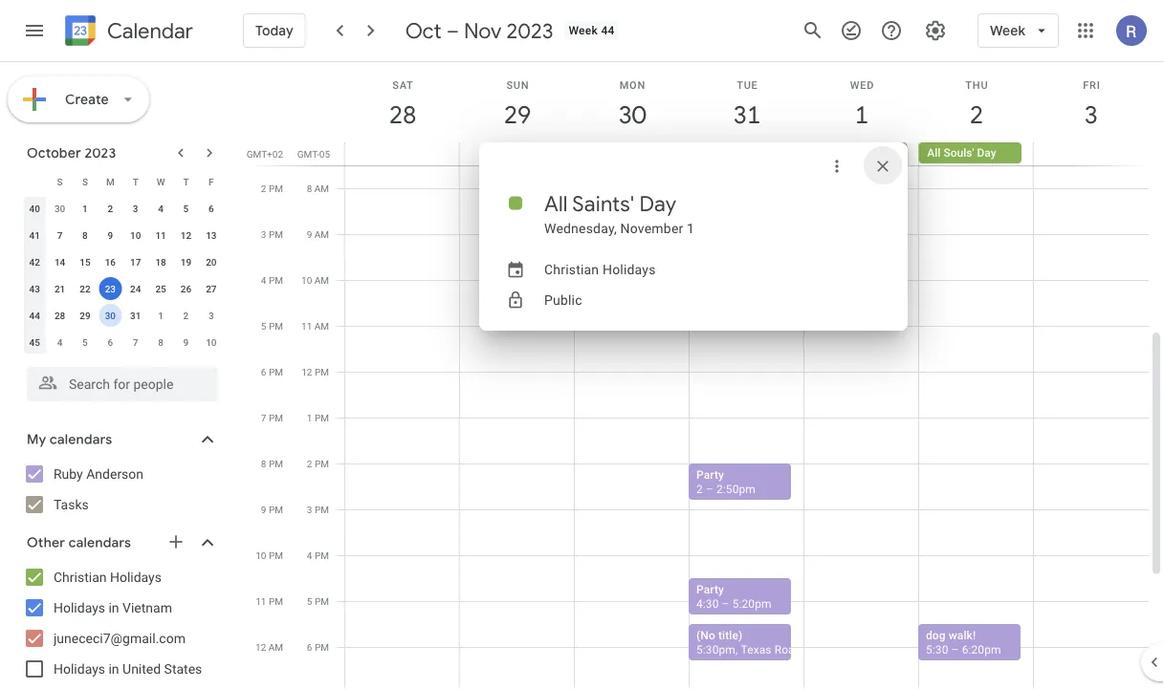 Task type: describe. For each thing, give the bounding box(es) containing it.
grid containing 28
[[245, 62, 1164, 690]]

oct
[[405, 17, 442, 44]]

4 up 11 element
[[158, 203, 164, 214]]

(no title) 5:30pm , texas roadhouse
[[697, 629, 833, 657]]

30 link
[[610, 93, 654, 137]]

dog
[[926, 629, 946, 643]]

2 cell from the left
[[460, 143, 575, 166]]

11 for 11 am
[[301, 321, 312, 332]]

– right oct
[[447, 17, 459, 44]]

f
[[209, 176, 214, 188]]

1 horizontal spatial 4 pm
[[307, 550, 329, 562]]

25
[[155, 283, 166, 295]]

november 6 element
[[99, 331, 122, 354]]

26 element
[[175, 277, 198, 300]]

30 inside mon 30
[[618, 99, 645, 131]]

29 element
[[74, 304, 97, 327]]

row inside grid
[[337, 143, 1164, 166]]

1 horizontal spatial christian holidays
[[544, 262, 656, 277]]

40
[[29, 203, 40, 214]]

thu 2
[[966, 79, 989, 131]]

today
[[255, 22, 293, 39]]

am for 10 am
[[315, 275, 329, 286]]

5 cell from the left
[[1034, 143, 1148, 166]]

junececi7@gmail.com
[[54, 631, 186, 647]]

6 up 7 pm
[[261, 366, 266, 378]]

27 element
[[200, 277, 223, 300]]

0 vertical spatial 5 pm
[[261, 321, 283, 332]]

11 am
[[301, 321, 329, 332]]

pm down 12 pm in the left of the page
[[315, 412, 329, 424]]

4 left 10 am
[[261, 275, 266, 286]]

all saints' day heading
[[544, 190, 677, 217]]

9 left 10 element
[[108, 230, 113, 241]]

other calendars
[[27, 535, 131, 552]]

pm down 8 pm
[[269, 504, 283, 516]]

november 9 element
[[175, 331, 198, 354]]

tue 31
[[732, 79, 760, 131]]

all souls' day button
[[919, 143, 1022, 164]]

1 inside the wed 1
[[854, 99, 868, 131]]

dog walk! 5:30 – 6:20pm
[[926, 629, 1001, 657]]

ruby anderson
[[54, 466, 144, 482]]

,
[[736, 643, 738, 657]]

september 30 element
[[48, 197, 71, 220]]

1 horizontal spatial 31
[[732, 99, 760, 131]]

sat
[[392, 79, 414, 91]]

calendars for other calendars
[[69, 535, 131, 552]]

my calendars button
[[4, 425, 237, 455]]

day for all souls' day
[[977, 146, 997, 160]]

1 horizontal spatial 44
[[601, 24, 615, 37]]

3 cell from the left
[[575, 143, 689, 166]]

1 horizontal spatial 2023
[[507, 17, 553, 44]]

23
[[105, 283, 116, 295]]

tue
[[737, 79, 758, 91]]

party 2 – 2:50pm
[[697, 468, 756, 496]]

texas
[[741, 643, 772, 657]]

10 for 10 element
[[130, 230, 141, 241]]

sun
[[507, 79, 530, 91]]

w
[[157, 176, 165, 188]]

am for 11 am
[[315, 321, 329, 332]]

29 link
[[496, 93, 540, 137]]

05
[[319, 148, 330, 160]]

november 1 element
[[149, 304, 172, 327]]

5 left 11 am
[[261, 321, 266, 332]]

october 2023
[[27, 144, 116, 162]]

11 for 11
[[155, 230, 166, 241]]

create
[[65, 91, 109, 108]]

17
[[130, 256, 141, 268]]

12 for 12 pm
[[302, 366, 312, 378]]

all for all saints' day wednesday, november 1
[[544, 190, 568, 217]]

public
[[544, 292, 582, 308]]

pm right 10 pm at bottom left
[[315, 550, 329, 562]]

pm down 7 pm
[[269, 458, 283, 470]]

thu
[[966, 79, 989, 91]]

1 cell from the left
[[345, 143, 460, 166]]

today button
[[243, 8, 306, 54]]

44 inside october 2023 grid
[[29, 310, 40, 322]]

2:50pm
[[717, 483, 756, 496]]

calendars for my calendars
[[50, 432, 112, 449]]

november
[[621, 221, 684, 236]]

26
[[181, 283, 191, 295]]

28 element
[[48, 304, 71, 327]]

my
[[27, 432, 46, 449]]

gmt-05
[[297, 148, 330, 160]]

10 for november 10 element
[[206, 337, 217, 348]]

1 inside all saints' day wednesday, november 1
[[687, 221, 695, 236]]

13
[[206, 230, 217, 241]]

9 am
[[307, 229, 329, 240]]

sun 29
[[503, 79, 530, 131]]

holidays down 'november'
[[603, 262, 656, 277]]

3 right 13 element
[[261, 229, 266, 240]]

vietnam
[[123, 600, 172, 616]]

1 t from the left
[[133, 176, 138, 188]]

3 inside fri 3
[[1084, 99, 1097, 131]]

row containing 41
[[22, 222, 224, 249]]

0 horizontal spatial 2023
[[85, 144, 116, 162]]

pm left 11 am
[[269, 321, 283, 332]]

pm down 9 pm
[[269, 550, 283, 562]]

2 right 8 pm
[[307, 458, 312, 470]]

am for 8 am
[[315, 183, 329, 194]]

pm right the 11 pm
[[315, 596, 329, 608]]

45
[[29, 337, 40, 348]]

fri
[[1083, 79, 1101, 91]]

saints' for all saints' day wednesday, november 1
[[572, 190, 635, 217]]

10 for 10 am
[[301, 275, 312, 286]]

8 pm
[[261, 458, 283, 470]]

31 inside "element"
[[130, 310, 141, 322]]

22 element
[[74, 277, 97, 300]]

other calendars button
[[4, 528, 237, 559]]

states
[[164, 662, 202, 677]]

holidays up 'vietnam'
[[110, 570, 162, 586]]

5 left november 6 element
[[82, 337, 88, 348]]

5:30
[[926, 643, 949, 657]]

3 up 10 element
[[133, 203, 138, 214]]

november 7 element
[[124, 331, 147, 354]]

5 right the 11 pm
[[307, 596, 312, 608]]

7 for 7 pm
[[261, 412, 266, 424]]

3 right 9 pm
[[307, 504, 312, 516]]

16
[[105, 256, 116, 268]]

calendar
[[107, 18, 193, 44]]

43
[[29, 283, 40, 295]]

5:30pm
[[697, 643, 736, 657]]

sat 28
[[388, 79, 415, 131]]

pm left 1 pm in the bottom of the page
[[269, 412, 283, 424]]

holidays in united states
[[54, 662, 202, 677]]

october
[[27, 144, 81, 162]]

3 link
[[1070, 93, 1114, 137]]

2 inside the party 2 – 2:50pm
[[697, 483, 703, 496]]

1 horizontal spatial 6 pm
[[307, 642, 329, 654]]

in for united
[[109, 662, 119, 677]]

2 inside thu 2
[[969, 99, 983, 131]]

walk!
[[949, 629, 976, 643]]

2 left november 3 element
[[183, 310, 189, 322]]

20 element
[[200, 251, 223, 274]]

october 2023 grid
[[18, 168, 224, 356]]

am for 12 am
[[269, 642, 283, 654]]

tasks
[[54, 497, 89, 513]]

9 for 9 pm
[[261, 504, 266, 516]]

in for vietnam
[[109, 600, 119, 616]]

my calendars list
[[4, 459, 237, 521]]

anderson
[[86, 466, 144, 482]]

9 for 9 am
[[307, 229, 312, 240]]

30 for september 30 element
[[54, 203, 65, 214]]

row containing 40
[[22, 195, 224, 222]]

holidays down junececi7@gmail.com
[[54, 662, 105, 677]]

11 element
[[149, 224, 172, 247]]

row containing s
[[22, 168, 224, 195]]

day for all saints' day wednesday, november 1
[[640, 190, 677, 217]]

gmt-
[[297, 148, 319, 160]]

1 horizontal spatial christian
[[544, 262, 599, 277]]

oct – nov 2023
[[405, 17, 553, 44]]

christian holidays inside other calendars list
[[54, 570, 162, 586]]

0 horizontal spatial 6 pm
[[261, 366, 283, 378]]

christian inside other calendars list
[[54, 570, 107, 586]]

6:20pm
[[962, 643, 1001, 657]]

24 element
[[124, 277, 147, 300]]

holidays up junececi7@gmail.com
[[54, 600, 105, 616]]

16 element
[[99, 251, 122, 274]]

pm left 9 am
[[269, 229, 283, 240]]

14 element
[[48, 251, 71, 274]]

pm right 12 am
[[315, 642, 329, 654]]

– inside party 4:30 – 5:20pm
[[722, 598, 730, 611]]

wednesday,
[[544, 221, 617, 236]]

1 vertical spatial 5 pm
[[307, 596, 329, 608]]

wed 1
[[850, 79, 875, 131]]

2 down gmt+02
[[261, 183, 266, 194]]

2 s from the left
[[82, 176, 88, 188]]

10 element
[[124, 224, 147, 247]]



Task type: locate. For each thing, give the bounding box(es) containing it.
november 4 element
[[48, 331, 71, 354]]

day up 'november'
[[640, 190, 677, 217]]

1 horizontal spatial day
[[866, 146, 885, 160]]

0 horizontal spatial 12
[[181, 230, 191, 241]]

united
[[123, 662, 161, 677]]

14
[[54, 256, 65, 268]]

0 vertical spatial christian
[[544, 262, 599, 277]]

2 pm down 1 pm in the bottom of the page
[[307, 458, 329, 470]]

10 pm
[[256, 550, 283, 562]]

november 10 element
[[200, 331, 223, 354]]

1 horizontal spatial 12
[[256, 642, 266, 654]]

1 vertical spatial 4 pm
[[307, 550, 329, 562]]

christian holidays
[[544, 262, 656, 277], [54, 570, 162, 586]]

1 vertical spatial 11
[[301, 321, 312, 332]]

19 element
[[175, 251, 198, 274]]

1 pm
[[307, 412, 329, 424]]

0 vertical spatial in
[[109, 600, 119, 616]]

1 link
[[840, 93, 884, 137]]

42
[[29, 256, 40, 268]]

2 pm
[[261, 183, 283, 194], [307, 458, 329, 470]]

0 horizontal spatial day
[[640, 190, 677, 217]]

30 right 40
[[54, 203, 65, 214]]

0 horizontal spatial 7
[[57, 230, 63, 241]]

am
[[315, 183, 329, 194], [315, 229, 329, 240], [315, 275, 329, 286], [315, 321, 329, 332], [269, 642, 283, 654]]

41
[[29, 230, 40, 241]]

1 right september 30 element
[[82, 203, 88, 214]]

12 for 12 am
[[256, 642, 266, 654]]

day inside all souls' day button
[[977, 146, 997, 160]]

am down 9 am
[[315, 275, 329, 286]]

31 right the 30 cell
[[130, 310, 141, 322]]

29 inside 29 element
[[80, 310, 91, 322]]

0 vertical spatial 4 pm
[[261, 275, 283, 286]]

2 pm down gmt+02
[[261, 183, 283, 194]]

8 am
[[307, 183, 329, 194]]

2 vertical spatial 11
[[256, 596, 266, 608]]

Search for people text field
[[38, 367, 207, 402]]

day inside the all saints' day button
[[866, 146, 885, 160]]

pm right 9 pm
[[315, 504, 329, 516]]

–
[[447, 17, 459, 44], [706, 483, 714, 496], [722, 598, 730, 611], [952, 643, 959, 657]]

2 horizontal spatial day
[[977, 146, 997, 160]]

november 5 element
[[74, 331, 97, 354]]

0 horizontal spatial christian
[[54, 570, 107, 586]]

wed
[[850, 79, 875, 91]]

am down 8 am
[[315, 229, 329, 240]]

0 horizontal spatial 5 pm
[[261, 321, 283, 332]]

28 inside "element"
[[54, 310, 65, 322]]

4 cell from the left
[[689, 143, 804, 166]]

10 up the 11 pm
[[256, 550, 266, 562]]

november 2 element
[[175, 304, 198, 327]]

1 vertical spatial 31
[[130, 310, 141, 322]]

holidays in vietnam
[[54, 600, 172, 616]]

10 right the november 9 "element"
[[206, 337, 217, 348]]

saints'
[[829, 146, 863, 160], [572, 190, 635, 217]]

15 element
[[74, 251, 97, 274]]

1 vertical spatial 7
[[133, 337, 138, 348]]

0 horizontal spatial saints'
[[572, 190, 635, 217]]

0 vertical spatial 3 pm
[[261, 229, 283, 240]]

30 cell
[[98, 302, 123, 329]]

23, today element
[[99, 277, 122, 300]]

2 horizontal spatial all
[[927, 146, 941, 160]]

row containing all saints' day
[[337, 143, 1164, 166]]

1 vertical spatial party
[[697, 583, 724, 597]]

29 down sun
[[503, 99, 530, 131]]

0 horizontal spatial 11
[[155, 230, 166, 241]]

pm down 1 pm in the bottom of the page
[[315, 458, 329, 470]]

1 horizontal spatial 11
[[256, 596, 266, 608]]

12 am
[[256, 642, 283, 654]]

1 vertical spatial christian
[[54, 570, 107, 586]]

5
[[183, 203, 189, 214], [261, 321, 266, 332], [82, 337, 88, 348], [307, 596, 312, 608]]

cell down the '3' link
[[1034, 143, 1148, 166]]

all
[[813, 146, 826, 160], [927, 146, 941, 160], [544, 190, 568, 217]]

2023 right "nov"
[[507, 17, 553, 44]]

1 vertical spatial 12
[[302, 366, 312, 378]]

7 for the november 7 element
[[133, 337, 138, 348]]

gmt+02
[[247, 148, 283, 160]]

12
[[181, 230, 191, 241], [302, 366, 312, 378], [256, 642, 266, 654]]

title)
[[719, 629, 743, 643]]

0 vertical spatial 29
[[503, 99, 530, 131]]

day for all saints' day
[[866, 146, 885, 160]]

31 link
[[725, 93, 769, 137]]

row
[[337, 143, 1164, 166], [22, 168, 224, 195], [22, 195, 224, 222], [22, 222, 224, 249], [22, 249, 224, 276], [22, 276, 224, 302], [22, 302, 224, 329], [22, 329, 224, 356]]

9 inside "element"
[[183, 337, 189, 348]]

1 horizontal spatial t
[[183, 176, 189, 188]]

week button
[[978, 8, 1059, 54]]

0 vertical spatial 2023
[[507, 17, 553, 44]]

6 down "f"
[[209, 203, 214, 214]]

saints' for all saints' day
[[829, 146, 863, 160]]

3 pm left 9 am
[[261, 229, 283, 240]]

christian
[[544, 262, 599, 277], [54, 570, 107, 586]]

christian down the other calendars
[[54, 570, 107, 586]]

30 inside september 30 element
[[54, 203, 65, 214]]

4 left november 5 element on the left
[[57, 337, 63, 348]]

– inside dog walk! 5:30 – 6:20pm
[[952, 643, 959, 657]]

0 vertical spatial 6 pm
[[261, 366, 283, 378]]

2 t from the left
[[183, 176, 189, 188]]

row containing 43
[[22, 276, 224, 302]]

1 vertical spatial 29
[[80, 310, 91, 322]]

party inside the party 2 – 2:50pm
[[697, 468, 724, 482]]

0 vertical spatial 30
[[618, 99, 645, 131]]

0 horizontal spatial 4 pm
[[261, 275, 283, 286]]

6 pm right 12 am
[[307, 642, 329, 654]]

1 vertical spatial 6 pm
[[307, 642, 329, 654]]

s
[[57, 176, 63, 188], [82, 176, 88, 188]]

all saints' day button
[[804, 143, 907, 164]]

all for all saints' day
[[813, 146, 826, 160]]

1 vertical spatial calendars
[[69, 535, 131, 552]]

4 pm right 10 pm at bottom left
[[307, 550, 329, 562]]

30 inside 30 element
[[105, 310, 116, 322]]

2023 up m
[[85, 144, 116, 162]]

11 up 12 am
[[256, 596, 266, 608]]

row group
[[22, 195, 224, 356]]

44 left 28 "element" at the top
[[29, 310, 40, 322]]

christian holidays down wednesday,
[[544, 262, 656, 277]]

ruby
[[54, 466, 83, 482]]

4
[[158, 203, 164, 214], [261, 275, 266, 286], [57, 337, 63, 348], [307, 550, 312, 562]]

all saints' day wednesday, november 1
[[544, 190, 695, 236]]

calendar heading
[[103, 18, 193, 44]]

1 vertical spatial 30
[[54, 203, 65, 214]]

2 horizontal spatial 7
[[261, 412, 266, 424]]

nov
[[464, 17, 502, 44]]

0 vertical spatial 44
[[601, 24, 615, 37]]

2 vertical spatial 7
[[261, 412, 266, 424]]

12 down the 11 pm
[[256, 642, 266, 654]]

0 vertical spatial 2 pm
[[261, 183, 283, 194]]

10 am
[[301, 275, 329, 286]]

settings menu image
[[924, 19, 947, 42]]

party for 4:30
[[697, 583, 724, 597]]

11 for 11 pm
[[256, 596, 266, 608]]

0 vertical spatial 11
[[155, 230, 166, 241]]

8 for november 8 element
[[158, 337, 164, 348]]

1 party from the top
[[697, 468, 724, 482]]

2 horizontal spatial 11
[[301, 321, 312, 332]]

1 vertical spatial in
[[109, 662, 119, 677]]

0 vertical spatial party
[[697, 468, 724, 482]]

s up september 30 element
[[57, 176, 63, 188]]

party inside party 4:30 – 5:20pm
[[697, 583, 724, 597]]

8 down 7 pm
[[261, 458, 266, 470]]

None search field
[[0, 360, 237, 402]]

2 link
[[955, 93, 999, 137]]

party up 2:50pm
[[697, 468, 724, 482]]

28 inside grid
[[388, 99, 415, 131]]

0 horizontal spatial 30
[[54, 203, 65, 214]]

3 down fri
[[1084, 99, 1097, 131]]

week for week 44
[[569, 24, 598, 37]]

8 for 8 pm
[[261, 458, 266, 470]]

0 horizontal spatial all
[[544, 190, 568, 217]]

saints' down the 1 link at the right
[[829, 146, 863, 160]]

6
[[209, 203, 214, 214], [108, 337, 113, 348], [261, 366, 266, 378], [307, 642, 312, 654]]

pm left 10 am
[[269, 275, 283, 286]]

t
[[133, 176, 138, 188], [183, 176, 189, 188]]

21
[[54, 283, 65, 295]]

11 inside october 2023 grid
[[155, 230, 166, 241]]

8
[[307, 183, 312, 194], [82, 230, 88, 241], [158, 337, 164, 348], [261, 458, 266, 470]]

2 vertical spatial 30
[[105, 310, 116, 322]]

0 vertical spatial 12
[[181, 230, 191, 241]]

1 horizontal spatial saints'
[[829, 146, 863, 160]]

27
[[206, 283, 217, 295]]

1 horizontal spatial 7
[[133, 337, 138, 348]]

1 horizontal spatial 3 pm
[[307, 504, 329, 516]]

cell
[[345, 143, 460, 166], [460, 143, 575, 166], [575, 143, 689, 166], [689, 143, 804, 166], [1034, 143, 1148, 166]]

4:30
[[697, 598, 719, 611]]

s left m
[[82, 176, 88, 188]]

4 right 10 pm at bottom left
[[307, 550, 312, 562]]

15
[[80, 256, 91, 268]]

2 party from the top
[[697, 583, 724, 597]]

23 cell
[[98, 276, 123, 302]]

30 element
[[99, 304, 122, 327]]

1 vertical spatial 3 pm
[[307, 504, 329, 516]]

12 down 11 am
[[302, 366, 312, 378]]

week 44
[[569, 24, 615, 37]]

1 right 7 pm
[[307, 412, 312, 424]]

2 horizontal spatial 30
[[618, 99, 645, 131]]

3 right november 2 element
[[209, 310, 214, 322]]

6 pm
[[261, 366, 283, 378], [307, 642, 329, 654]]

12 element
[[175, 224, 198, 247]]

0 horizontal spatial 2 pm
[[261, 183, 283, 194]]

1 horizontal spatial all
[[813, 146, 826, 160]]

0 horizontal spatial 28
[[54, 310, 65, 322]]

24
[[130, 283, 141, 295]]

day inside all saints' day wednesday, november 1
[[640, 190, 677, 217]]

0 vertical spatial 7
[[57, 230, 63, 241]]

am for 9 am
[[315, 229, 329, 240]]

8 for 8 am
[[307, 183, 312, 194]]

christian up public
[[544, 262, 599, 277]]

november 8 element
[[149, 331, 172, 354]]

29 right 28 "element" at the top
[[80, 310, 91, 322]]

6 pm left 12 pm in the left of the page
[[261, 366, 283, 378]]

am down 05
[[315, 183, 329, 194]]

1 vertical spatial saints'
[[572, 190, 635, 217]]

44 up 30 link
[[601, 24, 615, 37]]

7
[[57, 230, 63, 241], [133, 337, 138, 348], [261, 412, 266, 424]]

row containing 44
[[22, 302, 224, 329]]

19
[[181, 256, 191, 268]]

10 up 11 am
[[301, 275, 312, 286]]

roadhouse
[[775, 643, 833, 657]]

cell down 29 link
[[460, 143, 575, 166]]

12 for 12
[[181, 230, 191, 241]]

29 inside grid
[[503, 99, 530, 131]]

1 in from the top
[[109, 600, 119, 616]]

6 left the november 7 element
[[108, 337, 113, 348]]

saints' inside button
[[829, 146, 863, 160]]

0 vertical spatial saints'
[[829, 146, 863, 160]]

m
[[106, 176, 115, 188]]

11 down 10 am
[[301, 321, 312, 332]]

7 right november 6 element
[[133, 337, 138, 348]]

pm down gmt+02
[[269, 183, 283, 194]]

am down the 11 pm
[[269, 642, 283, 654]]

2
[[969, 99, 983, 131], [261, 183, 266, 194], [108, 203, 113, 214], [183, 310, 189, 322], [307, 458, 312, 470], [697, 483, 703, 496]]

fri 3
[[1083, 79, 1101, 131]]

t right m
[[133, 176, 138, 188]]

week inside dropdown button
[[990, 22, 1026, 39]]

create button
[[8, 77, 149, 122]]

1 horizontal spatial s
[[82, 176, 88, 188]]

in up junececi7@gmail.com
[[109, 600, 119, 616]]

1 vertical spatial 44
[[29, 310, 40, 322]]

row group inside october 2023 grid
[[22, 195, 224, 356]]

28 link
[[381, 93, 425, 137]]

other
[[27, 535, 65, 552]]

grid
[[245, 62, 1164, 690]]

week for week
[[990, 22, 1026, 39]]

calendars down the 'tasks'
[[69, 535, 131, 552]]

12 inside october 2023 grid
[[181, 230, 191, 241]]

– inside the party 2 – 2:50pm
[[706, 483, 714, 496]]

main drawer image
[[23, 19, 46, 42]]

17 element
[[124, 251, 147, 274]]

– left 2:50pm
[[706, 483, 714, 496]]

9 pm
[[261, 504, 283, 516]]

21 element
[[48, 277, 71, 300]]

3 pm right 9 pm
[[307, 504, 329, 516]]

31
[[732, 99, 760, 131], [130, 310, 141, 322]]

1 horizontal spatial 30
[[105, 310, 116, 322]]

5 pm left 11 am
[[261, 321, 283, 332]]

12 pm
[[302, 366, 329, 378]]

9
[[307, 229, 312, 240], [108, 230, 113, 241], [183, 337, 189, 348], [261, 504, 266, 516]]

25 element
[[149, 277, 172, 300]]

8 up the '15' element
[[82, 230, 88, 241]]

3
[[1084, 99, 1097, 131], [133, 203, 138, 214], [261, 229, 266, 240], [209, 310, 214, 322], [307, 504, 312, 516]]

0 horizontal spatial 31
[[130, 310, 141, 322]]

in left united
[[109, 662, 119, 677]]

7 right the 41
[[57, 230, 63, 241]]

30 for 30 element
[[105, 310, 116, 322]]

calendar element
[[61, 11, 193, 54]]

1 vertical spatial 2 pm
[[307, 458, 329, 470]]

9 for the november 9 "element"
[[183, 337, 189, 348]]

0 vertical spatial christian holidays
[[544, 262, 656, 277]]

0 vertical spatial 28
[[388, 99, 415, 131]]

day right the souls'
[[977, 146, 997, 160]]

christian holidays up holidays in vietnam
[[54, 570, 162, 586]]

all saints' day
[[813, 146, 885, 160]]

5 pm
[[261, 321, 283, 332], [307, 596, 329, 608]]

1 right 'november'
[[687, 221, 695, 236]]

12 right 11 element
[[181, 230, 191, 241]]

add other calendars image
[[166, 533, 186, 552]]

day down the 1 link at the right
[[866, 146, 885, 160]]

1 right 31 "element"
[[158, 310, 164, 322]]

2 in from the top
[[109, 662, 119, 677]]

31 element
[[124, 304, 147, 327]]

row containing 42
[[22, 249, 224, 276]]

all inside all saints' day wednesday, november 1
[[544, 190, 568, 217]]

2 left 2:50pm
[[697, 483, 703, 496]]

9 left november 10 element
[[183, 337, 189, 348]]

0 vertical spatial 31
[[732, 99, 760, 131]]

0 horizontal spatial s
[[57, 176, 63, 188]]

10 for 10 pm
[[256, 550, 266, 562]]

1 vertical spatial christian holidays
[[54, 570, 162, 586]]

all for all souls' day
[[927, 146, 941, 160]]

1 horizontal spatial 28
[[388, 99, 415, 131]]

0 horizontal spatial t
[[133, 176, 138, 188]]

1 s from the left
[[57, 176, 63, 188]]

pm left 12 pm in the left of the page
[[269, 366, 283, 378]]

0 horizontal spatial 3 pm
[[261, 229, 283, 240]]

party 4:30 – 5:20pm
[[697, 583, 772, 611]]

9 up 10 am
[[307, 229, 312, 240]]

holidays
[[603, 262, 656, 277], [110, 570, 162, 586], [54, 600, 105, 616], [54, 662, 105, 677]]

2 down m
[[108, 203, 113, 214]]

13 element
[[200, 224, 223, 247]]

party for 2
[[697, 468, 724, 482]]

2 vertical spatial 12
[[256, 642, 266, 654]]

2 horizontal spatial 12
[[302, 366, 312, 378]]

0 horizontal spatial christian holidays
[[54, 570, 162, 586]]

5 up 12 element
[[183, 203, 189, 214]]

1 horizontal spatial 5 pm
[[307, 596, 329, 608]]

1 horizontal spatial 2 pm
[[307, 458, 329, 470]]

cell down 28 'link'
[[345, 143, 460, 166]]

0 vertical spatial calendars
[[50, 432, 112, 449]]

november 3 element
[[200, 304, 223, 327]]

2 down thu
[[969, 99, 983, 131]]

cell down 30 link
[[575, 143, 689, 166]]

cell down 31 link
[[689, 143, 804, 166]]

0 horizontal spatial 29
[[80, 310, 91, 322]]

11
[[155, 230, 166, 241], [301, 321, 312, 332], [256, 596, 266, 608]]

8 down gmt-
[[307, 183, 312, 194]]

9 up 10 pm at bottom left
[[261, 504, 266, 516]]

row group containing 40
[[22, 195, 224, 356]]

7 up 8 pm
[[261, 412, 266, 424]]

pm up 1 pm in the bottom of the page
[[315, 366, 329, 378]]

28 down sat
[[388, 99, 415, 131]]

party
[[697, 468, 724, 482], [697, 583, 724, 597]]

1 horizontal spatial week
[[990, 22, 1026, 39]]

1 horizontal spatial 29
[[503, 99, 530, 131]]

my calendars
[[27, 432, 112, 449]]

saints' inside all saints' day wednesday, november 1
[[572, 190, 635, 217]]

44
[[601, 24, 615, 37], [29, 310, 40, 322]]

other calendars list
[[4, 563, 237, 690]]

18 element
[[149, 251, 172, 274]]

0 horizontal spatial 44
[[29, 310, 40, 322]]

1 vertical spatial 2023
[[85, 144, 116, 162]]

t right w
[[183, 176, 189, 188]]

11 right 10 element
[[155, 230, 166, 241]]

mon 30
[[618, 79, 646, 131]]

0 horizontal spatial week
[[569, 24, 598, 37]]

11 pm
[[256, 596, 283, 608]]

18
[[155, 256, 166, 268]]

4 inside "element"
[[57, 337, 63, 348]]

6 right 12 am
[[307, 642, 312, 654]]

pm down 10 pm at bottom left
[[269, 596, 283, 608]]

all souls' day
[[927, 146, 997, 160]]

1 vertical spatial 28
[[54, 310, 65, 322]]

row containing 45
[[22, 329, 224, 356]]



Task type: vqa. For each thing, say whether or not it's contained in the screenshot.
11 to the right
yes



